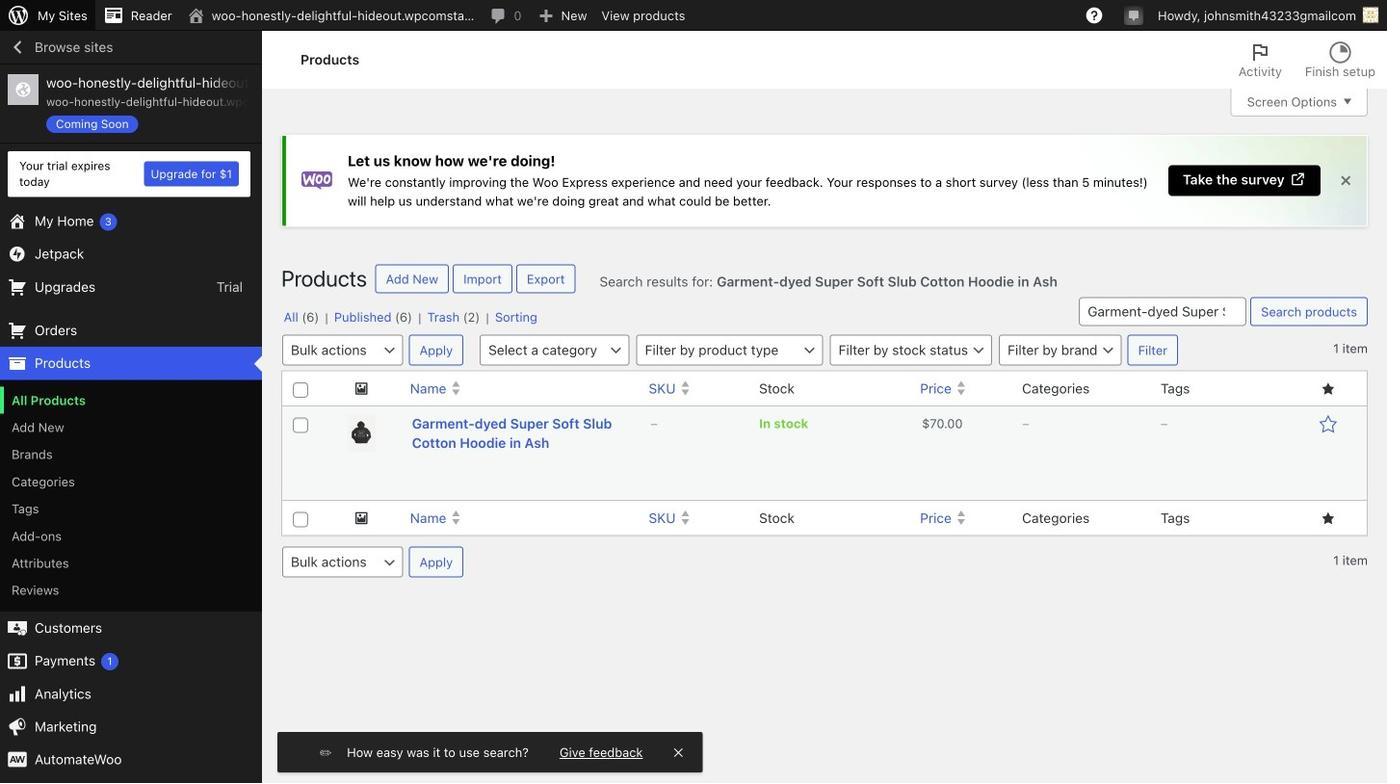 Task type: vqa. For each thing, say whether or not it's contained in the screenshot.
Long-
no



Task type: describe. For each thing, give the bounding box(es) containing it.
notification image
[[1127, 7, 1142, 22]]

pencil icon image
[[320, 745, 332, 760]]



Task type: locate. For each thing, give the bounding box(es) containing it.
None checkbox
[[293, 418, 308, 433]]

None checkbox
[[293, 383, 308, 398], [293, 512, 308, 528], [293, 383, 308, 398], [293, 512, 308, 528]]

None search field
[[1079, 297, 1247, 326]]

take the survey image
[[1291, 171, 1307, 188]]

None submit
[[1251, 297, 1368, 326], [409, 335, 464, 366], [1128, 335, 1179, 366], [409, 547, 464, 578], [1251, 297, 1368, 326], [409, 335, 464, 366], [1128, 335, 1179, 366], [409, 547, 464, 578]]

toolbar navigation
[[0, 0, 1388, 35]]

main menu navigation
[[0, 31, 262, 783]]

tab list
[[1227, 31, 1388, 89]]



